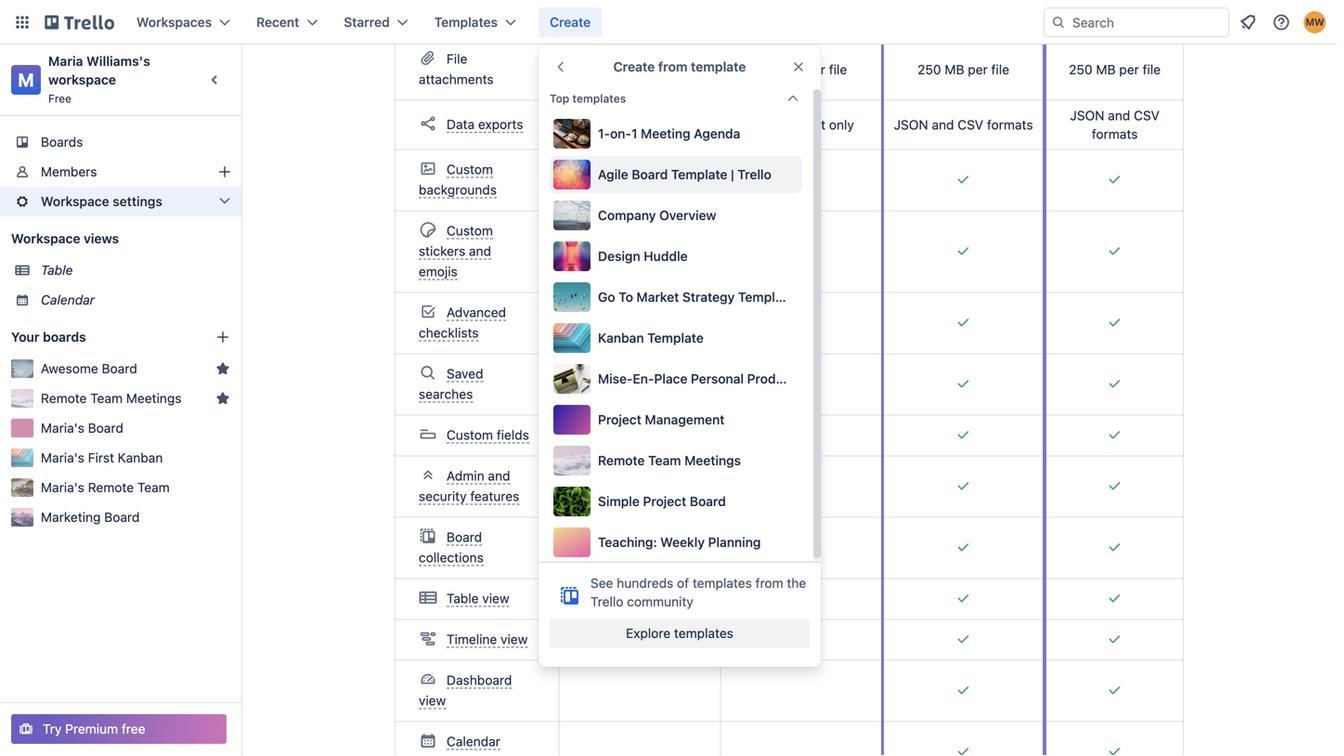 Task type: vqa. For each thing, say whether or not it's contained in the screenshot.
starred
yes



Task type: locate. For each thing, give the bounding box(es) containing it.
0 vertical spatial table
[[41, 262, 73, 278]]

return to previous screen image
[[554, 59, 569, 74]]

and inside admin and security features
[[488, 468, 511, 484]]

templates down see hundreds of templates from the trello community
[[674, 626, 734, 641]]

add board image
[[216, 330, 230, 345]]

0 vertical spatial remote
[[41, 391, 87, 406]]

attachments
[[419, 72, 494, 87]]

remote team meetings button down project management button
[[550, 442, 803, 479]]

2 starred icon image from the top
[[216, 391, 230, 406]]

create right 10
[[614, 59, 655, 74]]

0 horizontal spatial project
[[598, 412, 642, 427]]

board right agile
[[632, 167, 668, 182]]

create up return to previous screen icon
[[550, 14, 591, 30]]

custom up backgrounds
[[447, 162, 493, 177]]

0 vertical spatial maria's
[[41, 420, 84, 436]]

explore
[[626, 626, 671, 641]]

view for timeline view
[[501, 632, 528, 647]]

1 horizontal spatial formats
[[1092, 126, 1139, 142]]

0 vertical spatial templates
[[573, 92, 626, 105]]

template down the go to market strategy template button
[[648, 330, 704, 346]]

2 maria's from the top
[[41, 450, 84, 465]]

board up maria's first kanban
[[88, 420, 123, 436]]

remote team meetings down project management button
[[598, 453, 741, 468]]

view inside calendar view
[[419, 754, 446, 755]]

features
[[470, 489, 520, 504]]

checklists
[[419, 325, 479, 341]]

board inside "button"
[[632, 167, 668, 182]]

create for create
[[550, 14, 591, 30]]

calendar link
[[41, 291, 230, 309]]

templates
[[573, 92, 626, 105], [693, 576, 752, 591], [674, 626, 734, 641]]

0 notifications image
[[1238, 11, 1260, 33]]

2 vertical spatial maria's
[[41, 480, 84, 495]]

remote team meetings down awesome board button
[[41, 391, 182, 406]]

first
[[88, 450, 114, 465]]

awesome board button
[[41, 360, 208, 378]]

0 horizontal spatial remote team meetings button
[[41, 389, 208, 408]]

company overview
[[598, 208, 717, 223]]

calendar for calendar
[[41, 292, 95, 308]]

1 vertical spatial template
[[739, 289, 795, 305]]

views
[[84, 231, 119, 246]]

1 vertical spatial team
[[649, 453, 682, 468]]

admin
[[447, 468, 485, 484]]

kanban down 'to'
[[598, 330, 644, 346]]

4 per from the left
[[1120, 62, 1140, 77]]

team up simple project board
[[649, 453, 682, 468]]

2 horizontal spatial 250
[[1070, 62, 1093, 77]]

2 custom from the top
[[447, 223, 493, 238]]

starred icon image
[[216, 361, 230, 376], [216, 391, 230, 406]]

explore templates link
[[550, 619, 810, 648]]

2 vertical spatial templates
[[674, 626, 734, 641]]

1 horizontal spatial from
[[756, 576, 784, 591]]

boards
[[41, 134, 83, 150]]

view down dashboard view
[[419, 754, 446, 755]]

1 maria's from the top
[[41, 420, 84, 436]]

view right timeline
[[501, 632, 528, 647]]

0 vertical spatial remote team meetings button
[[41, 389, 208, 408]]

2 mb from the left
[[783, 62, 803, 77]]

2 format from the left
[[787, 117, 826, 132]]

saved
[[447, 366, 484, 381]]

custom for fields
[[447, 427, 493, 443]]

1 horizontal spatial create
[[614, 59, 655, 74]]

try premium free
[[43, 721, 145, 737]]

0 vertical spatial starred icon image
[[216, 361, 230, 376]]

from left the
[[756, 576, 784, 591]]

agile board template | trello
[[598, 167, 772, 182]]

0 vertical spatial project
[[598, 412, 642, 427]]

1 vertical spatial custom
[[447, 223, 493, 238]]

templates right of
[[693, 576, 752, 591]]

meetings
[[126, 391, 182, 406], [685, 453, 741, 468]]

0 horizontal spatial trello
[[591, 594, 624, 609]]

3 custom from the top
[[447, 427, 493, 443]]

maria's up marketing
[[41, 480, 84, 495]]

2 250 from the left
[[918, 62, 942, 77]]

table up timeline
[[447, 591, 479, 606]]

team down awesome board
[[90, 391, 123, 406]]

design huddle
[[598, 249, 688, 264]]

0 vertical spatial team
[[90, 391, 123, 406]]

and inside custom stickers and emojis
[[469, 243, 492, 259]]

maria's for maria's board
[[41, 420, 84, 436]]

1 horizontal spatial table
[[447, 591, 479, 606]]

2 horizontal spatial 250 mb per file
[[1070, 62, 1161, 77]]

1 starred icon image from the top
[[216, 361, 230, 376]]

workspace for workspace settings
[[41, 194, 109, 209]]

3 250 mb per file from the left
[[1070, 62, 1161, 77]]

0 vertical spatial from
[[659, 59, 688, 74]]

1 250 mb per file from the left
[[756, 62, 848, 77]]

dashboard view
[[419, 673, 512, 708]]

formats
[[988, 117, 1034, 132], [1092, 126, 1139, 142]]

1 horizontal spatial calendar
[[447, 734, 501, 749]]

marketing board link
[[41, 508, 230, 527]]

project up the teaching: weekly planning button
[[643, 494, 687, 509]]

simple project board
[[598, 494, 726, 509]]

design huddle button
[[550, 238, 803, 275]]

menu
[[550, 115, 870, 561]]

1 vertical spatial remote
[[598, 453, 645, 468]]

meetings up maria's board link
[[126, 391, 182, 406]]

0 vertical spatial create
[[550, 14, 591, 30]]

view for dashboard view
[[419, 693, 446, 708]]

calendar inside calendar view
[[447, 734, 501, 749]]

workspace for workspace views
[[11, 231, 80, 246]]

template inside "button"
[[672, 167, 728, 182]]

board up collections on the left bottom of page
[[447, 530, 482, 545]]

2 only from the left
[[830, 117, 855, 132]]

dashboard
[[447, 673, 512, 688]]

0 vertical spatial calendar
[[41, 292, 95, 308]]

simple
[[598, 494, 640, 509]]

board for maria's board
[[88, 420, 123, 436]]

see
[[591, 576, 614, 591]]

0 horizontal spatial format
[[625, 117, 665, 132]]

security
[[419, 489, 467, 504]]

on-
[[610, 126, 632, 141]]

0 horizontal spatial calendar
[[41, 292, 95, 308]]

1 vertical spatial starred icon image
[[216, 391, 230, 406]]

view
[[482, 591, 510, 606], [501, 632, 528, 647], [419, 693, 446, 708], [419, 754, 446, 755]]

json
[[1071, 108, 1105, 123], [587, 117, 621, 132], [749, 117, 783, 132], [894, 117, 929, 132]]

teaching:
[[598, 535, 657, 550]]

workspace inside 'dropdown button'
[[41, 194, 109, 209]]

explore templates
[[626, 626, 734, 641]]

2 vertical spatial custom
[[447, 427, 493, 443]]

view up calendar view
[[419, 693, 446, 708]]

remote up simple
[[598, 453, 645, 468]]

1 vertical spatial from
[[756, 576, 784, 591]]

calendar inside calendar link
[[41, 292, 95, 308]]

1 vertical spatial remote team meetings
[[598, 453, 741, 468]]

williams's
[[86, 53, 150, 69]]

0 horizontal spatial 250
[[756, 62, 779, 77]]

remote down maria's first kanban
[[88, 480, 134, 495]]

1 horizontal spatial meetings
[[685, 453, 741, 468]]

1 vertical spatial workspace
[[11, 231, 80, 246]]

simple project board button
[[550, 483, 803, 520]]

file
[[663, 62, 681, 77], [829, 62, 848, 77], [992, 62, 1010, 77], [1143, 62, 1161, 77]]

1 vertical spatial templates
[[693, 576, 752, 591]]

0 vertical spatial trello
[[738, 167, 772, 182]]

0 vertical spatial custom
[[447, 162, 493, 177]]

remote down awesome
[[41, 391, 87, 406]]

primary element
[[0, 0, 1338, 45]]

workspace navigation collapse icon image
[[203, 67, 229, 93]]

timeline view
[[447, 632, 528, 647]]

project management button
[[550, 401, 803, 439]]

1 horizontal spatial csv
[[1134, 108, 1160, 123]]

1 vertical spatial calendar
[[447, 734, 501, 749]]

template left |
[[672, 167, 728, 182]]

system
[[825, 371, 870, 386]]

1 horizontal spatial remote team meetings button
[[550, 442, 803, 479]]

1 custom from the top
[[447, 162, 493, 177]]

1 horizontal spatial json format only
[[749, 117, 855, 132]]

1 horizontal spatial 250
[[918, 62, 942, 77]]

0 horizontal spatial 250 mb per file
[[756, 62, 848, 77]]

custom up admin
[[447, 427, 493, 443]]

trello right |
[[738, 167, 772, 182]]

1 horizontal spatial trello
[[738, 167, 772, 182]]

top
[[550, 92, 570, 105]]

calendar down dashboard view
[[447, 734, 501, 749]]

en-
[[633, 371, 654, 386]]

1 vertical spatial kanban
[[118, 450, 163, 465]]

table for table view
[[447, 591, 479, 606]]

premium
[[65, 721, 118, 737]]

templates down 10
[[573, 92, 626, 105]]

1 per from the left
[[640, 62, 660, 77]]

agile
[[598, 167, 629, 182]]

create for create from template
[[614, 59, 655, 74]]

table down workspace views
[[41, 262, 73, 278]]

team down maria's first kanban link
[[137, 480, 170, 495]]

0 vertical spatial meetings
[[126, 391, 182, 406]]

search image
[[1052, 15, 1067, 30]]

0 vertical spatial remote team meetings
[[41, 391, 182, 406]]

calendar view
[[419, 734, 501, 755]]

trello down see
[[591, 594, 624, 609]]

custom
[[447, 162, 493, 177], [447, 223, 493, 238], [447, 427, 493, 443]]

0 vertical spatial template
[[672, 167, 728, 182]]

1 horizontal spatial only
[[830, 117, 855, 132]]

board down the maria's remote team link
[[104, 510, 140, 525]]

1 250 from the left
[[756, 62, 779, 77]]

templates for explore templates
[[674, 626, 734, 641]]

hundreds
[[617, 576, 674, 591]]

0 horizontal spatial json format only
[[587, 117, 693, 132]]

0 vertical spatial workspace
[[41, 194, 109, 209]]

1 horizontal spatial remote
[[88, 480, 134, 495]]

recent
[[256, 14, 299, 30]]

1 vertical spatial remote team meetings button
[[550, 442, 803, 479]]

remote team meetings button down awesome board button
[[41, 389, 208, 408]]

collections
[[419, 550, 484, 565]]

calendar
[[41, 292, 95, 308], [447, 734, 501, 749]]

1 vertical spatial maria's
[[41, 450, 84, 465]]

0 horizontal spatial remote
[[41, 391, 87, 406]]

custom stickers and emojis
[[419, 223, 493, 279]]

calendar up boards
[[41, 292, 95, 308]]

1 mb from the left
[[617, 62, 636, 77]]

view for calendar view
[[419, 754, 446, 755]]

0 horizontal spatial table
[[41, 262, 73, 278]]

meetings down 'management'
[[685, 453, 741, 468]]

workspace left "views"
[[11, 231, 80, 246]]

advanced
[[447, 305, 506, 320]]

250
[[756, 62, 779, 77], [918, 62, 942, 77], [1070, 62, 1093, 77]]

exports
[[478, 117, 524, 132]]

menu containing 1-on-1 meeting agenda
[[550, 115, 870, 561]]

trello inside "button"
[[738, 167, 772, 182]]

0 horizontal spatial remote team meetings
[[41, 391, 182, 406]]

custom up stickers
[[447, 223, 493, 238]]

marketing board
[[41, 510, 140, 525]]

community
[[627, 594, 694, 609]]

1 vertical spatial trello
[[591, 594, 624, 609]]

0 vertical spatial kanban
[[598, 330, 644, 346]]

1 horizontal spatial 250 mb per file
[[918, 62, 1010, 77]]

3 maria's from the top
[[41, 480, 84, 495]]

1 horizontal spatial remote team meetings
[[598, 453, 741, 468]]

board
[[632, 167, 668, 182], [102, 361, 137, 376], [88, 420, 123, 436], [690, 494, 726, 509], [104, 510, 140, 525], [447, 530, 482, 545]]

0 horizontal spatial create
[[550, 14, 591, 30]]

1 vertical spatial create
[[614, 59, 655, 74]]

2 vertical spatial template
[[648, 330, 704, 346]]

from
[[659, 59, 688, 74], [756, 576, 784, 591]]

from down the primary element
[[659, 59, 688, 74]]

company
[[598, 208, 656, 223]]

1 horizontal spatial kanban
[[598, 330, 644, 346]]

template right the "strategy"
[[739, 289, 795, 305]]

calendar for calendar view
[[447, 734, 501, 749]]

view inside dashboard view
[[419, 693, 446, 708]]

table link
[[41, 261, 230, 280]]

weekly
[[661, 535, 705, 550]]

kanban down maria's board link
[[118, 450, 163, 465]]

custom for backgrounds
[[447, 162, 493, 177]]

create inside button
[[550, 14, 591, 30]]

workspaces
[[137, 14, 212, 30]]

remote team meetings button
[[41, 389, 208, 408], [550, 442, 803, 479]]

stickers
[[419, 243, 466, 259]]

maria's first kanban
[[41, 450, 163, 465]]

remote team meetings
[[41, 391, 182, 406], [598, 453, 741, 468]]

create
[[550, 14, 591, 30], [614, 59, 655, 74]]

create from template
[[614, 59, 746, 74]]

Search field
[[1067, 8, 1229, 36]]

members
[[41, 164, 97, 179]]

1 vertical spatial meetings
[[685, 453, 741, 468]]

custom inside custom backgrounds
[[447, 162, 493, 177]]

1 vertical spatial project
[[643, 494, 687, 509]]

1 horizontal spatial json and csv formats
[[1071, 108, 1160, 142]]

maria's up maria's first kanban
[[41, 420, 84, 436]]

strategy
[[683, 289, 735, 305]]

from inside see hundreds of templates from the trello community
[[756, 576, 784, 591]]

1 vertical spatial table
[[447, 591, 479, 606]]

searches
[[419, 386, 473, 402]]

2 horizontal spatial remote
[[598, 453, 645, 468]]

open information menu image
[[1273, 13, 1291, 32]]

json and csv formats
[[1071, 108, 1160, 142], [894, 117, 1034, 132]]

trello
[[738, 167, 772, 182], [591, 594, 624, 609]]

0 horizontal spatial only
[[668, 117, 693, 132]]

workspace down members
[[41, 194, 109, 209]]

1 horizontal spatial format
[[787, 117, 826, 132]]

maria williams (mariawilliams94) image
[[1304, 11, 1327, 33]]

awesome
[[41, 361, 98, 376]]

|
[[731, 167, 735, 182]]

view up timeline view
[[482, 591, 510, 606]]

workspace
[[41, 194, 109, 209], [11, 231, 80, 246]]

maria's down maria's board
[[41, 450, 84, 465]]

members link
[[0, 157, 242, 187]]

2 vertical spatial team
[[137, 480, 170, 495]]

project down mise-
[[598, 412, 642, 427]]

board down your boards with 6 items "element"
[[102, 361, 137, 376]]

maria's
[[41, 420, 84, 436], [41, 450, 84, 465], [41, 480, 84, 495]]

custom inside custom stickers and emojis
[[447, 223, 493, 238]]

0 horizontal spatial formats
[[988, 117, 1034, 132]]

file
[[447, 51, 468, 66]]



Task type: describe. For each thing, give the bounding box(es) containing it.
custom for stickers
[[447, 223, 493, 238]]

view for table view
[[482, 591, 510, 606]]

0 horizontal spatial meetings
[[126, 391, 182, 406]]

your boards
[[11, 329, 86, 345]]

3 250 from the left
[[1070, 62, 1093, 77]]

10
[[599, 62, 613, 77]]

templates inside see hundreds of templates from the trello community
[[693, 576, 752, 591]]

board up weekly at the bottom
[[690, 494, 726, 509]]

recent button
[[245, 7, 329, 37]]

teaching: weekly planning
[[598, 535, 761, 550]]

maria's for maria's remote team
[[41, 480, 84, 495]]

try
[[43, 721, 62, 737]]

4 file from the left
[[1143, 62, 1161, 77]]

maria's board
[[41, 420, 123, 436]]

market
[[637, 289, 679, 305]]

starred button
[[333, 7, 420, 37]]

board collections
[[419, 530, 484, 565]]

1 horizontal spatial team
[[137, 480, 170, 495]]

remote team meetings inside menu
[[598, 453, 741, 468]]

1 only from the left
[[668, 117, 693, 132]]

1 json format only from the left
[[587, 117, 693, 132]]

board for marketing board
[[104, 510, 140, 525]]

meeting
[[641, 126, 691, 141]]

the
[[787, 576, 807, 591]]

advanced checklists
[[419, 305, 506, 341]]

maria's remote team
[[41, 480, 170, 495]]

boards link
[[0, 127, 242, 157]]

maria williams's workspace link
[[48, 53, 154, 87]]

formats inside json and csv formats
[[1092, 126, 1139, 142]]

2 file from the left
[[829, 62, 848, 77]]

0 horizontal spatial csv
[[958, 117, 984, 132]]

csv inside json and csv formats
[[1134, 108, 1160, 123]]

overview
[[660, 208, 717, 223]]

mise-en-place personal productivity system
[[598, 371, 870, 386]]

2 json format only from the left
[[749, 117, 855, 132]]

workspace views
[[11, 231, 119, 246]]

2 per from the left
[[806, 62, 826, 77]]

3 per from the left
[[968, 62, 988, 77]]

3 file from the left
[[992, 62, 1010, 77]]

board for awesome board
[[102, 361, 137, 376]]

design
[[598, 249, 641, 264]]

mise-en-place personal productivity system button
[[550, 360, 870, 398]]

maria's for maria's first kanban
[[41, 450, 84, 465]]

huddle
[[644, 249, 688, 264]]

board for agile board template | trello
[[632, 167, 668, 182]]

10 mb per file
[[599, 62, 681, 77]]

backgrounds
[[419, 182, 497, 197]]

templates for top templates
[[573, 92, 626, 105]]

custom backgrounds
[[419, 162, 497, 197]]

board inside board collections
[[447, 530, 482, 545]]

settings
[[113, 194, 162, 209]]

template inside button
[[739, 289, 795, 305]]

maria's remote team link
[[41, 478, 230, 497]]

to
[[619, 289, 634, 305]]

kanban inside button
[[598, 330, 644, 346]]

0 horizontal spatial kanban
[[118, 450, 163, 465]]

maria's board link
[[41, 419, 230, 438]]

1-
[[598, 126, 610, 141]]

2 250 mb per file from the left
[[918, 62, 1010, 77]]

top templates
[[550, 92, 626, 105]]

0 horizontal spatial json and csv formats
[[894, 117, 1034, 132]]

kanban template button
[[550, 320, 803, 357]]

1 horizontal spatial project
[[643, 494, 687, 509]]

see hundreds of templates from the trello community
[[591, 576, 807, 609]]

admin and security features
[[419, 468, 520, 504]]

workspace settings
[[41, 194, 162, 209]]

1-on-1 meeting agenda button
[[550, 115, 803, 152]]

project management
[[598, 412, 725, 427]]

maria williams's workspace free
[[48, 53, 154, 105]]

close popover image
[[792, 59, 806, 74]]

productivity
[[748, 371, 821, 386]]

3 mb from the left
[[945, 62, 965, 77]]

back to home image
[[45, 7, 114, 37]]

starred
[[344, 14, 390, 30]]

company overview button
[[550, 197, 803, 234]]

1 format from the left
[[625, 117, 665, 132]]

trello inside see hundreds of templates from the trello community
[[591, 594, 624, 609]]

workspace
[[48, 72, 116, 87]]

mise-
[[598, 371, 633, 386]]

maria
[[48, 53, 83, 69]]

agile board template | trello button
[[550, 156, 803, 193]]

go to market strategy template button
[[550, 279, 803, 316]]

starred icon image for remote team meetings
[[216, 391, 230, 406]]

4 mb from the left
[[1097, 62, 1116, 77]]

0 horizontal spatial team
[[90, 391, 123, 406]]

1 file from the left
[[663, 62, 681, 77]]

custom fields
[[447, 427, 529, 443]]

go to market strategy template
[[598, 289, 795, 305]]

table for table
[[41, 262, 73, 278]]

1
[[632, 126, 638, 141]]

templates button
[[423, 7, 528, 37]]

free
[[48, 92, 72, 105]]

2 vertical spatial remote
[[88, 480, 134, 495]]

data exports
[[447, 117, 524, 132]]

m link
[[11, 65, 41, 95]]

fields
[[497, 427, 529, 443]]

kanban template
[[598, 330, 704, 346]]

0 horizontal spatial from
[[659, 59, 688, 74]]

template inside button
[[648, 330, 704, 346]]

timeline
[[447, 632, 497, 647]]

table view
[[447, 591, 510, 606]]

planning
[[708, 535, 761, 550]]

place
[[654, 371, 688, 386]]

workspace settings button
[[0, 187, 242, 216]]

teaching: weekly planning button
[[550, 524, 803, 561]]

starred icon image for awesome board
[[216, 361, 230, 376]]

create button
[[539, 7, 602, 37]]

management
[[645, 412, 725, 427]]

collapse image
[[786, 91, 801, 106]]

2 horizontal spatial team
[[649, 453, 682, 468]]

your
[[11, 329, 39, 345]]

your boards with 6 items element
[[11, 326, 188, 348]]



